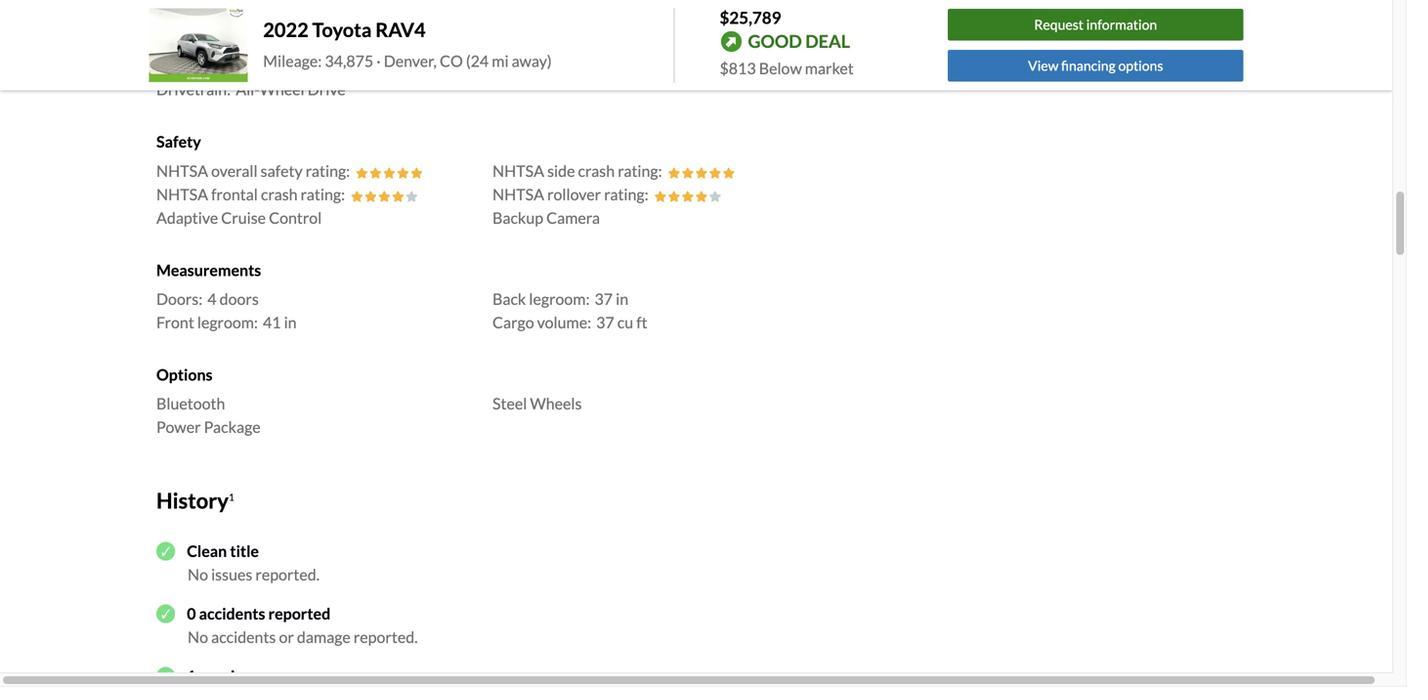 Task type: describe. For each thing, give the bounding box(es) containing it.
financing
[[1062, 57, 1116, 74]]

engine: 2.5l i4
[[493, 56, 595, 75]]

cruise
[[221, 208, 266, 227]]

or
[[279, 627, 294, 647]]

no for no issues reported.
[[188, 565, 208, 584]]

$25,789
[[720, 7, 781, 27]]

mileage:
[[263, 51, 322, 70]]

1 horizontal spatial reported.
[[354, 627, 418, 647]]

i4
[[581, 56, 595, 75]]

control
[[269, 208, 322, 227]]

41
[[263, 313, 281, 332]]

2022 toyota rav4 mileage: 34,875 · denver, co (24 mi away)
[[263, 18, 552, 70]]

drivetrain:
[[156, 80, 231, 99]]

doors
[[220, 289, 259, 308]]

overall
[[211, 161, 258, 180]]

owner
[[263, 667, 307, 686]]

wheel
[[260, 80, 305, 99]]

doors:
[[156, 289, 203, 308]]

history
[[156, 488, 229, 513]]

accidents for or
[[211, 627, 276, 647]]

bluetooth power package
[[156, 394, 261, 437]]

rating: for nhtsa side crash rating:
[[618, 161, 662, 180]]

nhtsa frontal crash rating:
[[156, 185, 345, 204]]

in inside doors: 4 doors front legroom: 41 in
[[284, 313, 297, 332]]

steel wheels
[[493, 394, 582, 413]]

2022
[[263, 18, 309, 41]]

34,875
[[325, 51, 374, 70]]

view
[[1028, 57, 1059, 74]]

package
[[204, 418, 261, 437]]

previous
[[199, 667, 260, 686]]

legroom: inside back legroom: 37 in cargo volume: 37 cu ft
[[529, 289, 590, 308]]

crash for frontal
[[261, 185, 298, 204]]

side
[[547, 161, 575, 180]]

(24
[[466, 51, 489, 70]]

back
[[493, 289, 526, 308]]

1 inside history 1
[[229, 491, 234, 503]]

rollover
[[547, 185, 601, 204]]

away)
[[512, 51, 552, 70]]

denver,
[[384, 51, 437, 70]]

·
[[377, 51, 381, 70]]

damage
[[297, 627, 351, 647]]

cargo
[[493, 313, 534, 332]]

1 previous owner
[[187, 667, 307, 686]]

0
[[187, 604, 196, 623]]

clean
[[187, 541, 227, 561]]

0 accidents reported
[[187, 604, 331, 623]]

$813
[[720, 59, 756, 78]]

1 vertical spatial 1
[[187, 667, 196, 686]]

adaptive
[[156, 208, 218, 227]]

good deal
[[748, 30, 850, 52]]

doors: 4 doors front legroom: 41 in
[[156, 289, 297, 332]]

volume:
[[537, 313, 591, 332]]



Task type: vqa. For each thing, say whether or not it's contained in the screenshot.
History
yes



Task type: locate. For each thing, give the bounding box(es) containing it.
in up cu
[[616, 289, 629, 308]]

safety
[[156, 132, 201, 151]]

rating: for nhtsa overall safety rating:
[[306, 161, 350, 180]]

history 1
[[156, 488, 234, 513]]

crash
[[578, 161, 615, 180], [261, 185, 298, 204]]

vdpcheck image left 0
[[156, 604, 175, 623]]

1 vertical spatial 37
[[596, 313, 614, 332]]

no
[[188, 565, 208, 584], [188, 627, 208, 647]]

bluetooth
[[156, 394, 225, 413]]

request information button
[[948, 9, 1244, 41]]

1 horizontal spatial crash
[[578, 161, 615, 180]]

0 vertical spatial accidents
[[199, 604, 265, 623]]

legroom: up volume:
[[529, 289, 590, 308]]

0 vertical spatial no
[[188, 565, 208, 584]]

vdpcheck image for no accidents or damage reported.
[[156, 604, 175, 623]]

transmission:
[[156, 56, 250, 75]]

options
[[156, 365, 213, 384]]

2 vdpcheck image from the top
[[156, 604, 175, 623]]

in right 41
[[284, 313, 297, 332]]

market
[[805, 59, 854, 78]]

automatic
[[254, 56, 326, 75]]

rating: up control
[[301, 185, 345, 204]]

in
[[616, 289, 629, 308], [284, 313, 297, 332]]

co
[[440, 51, 463, 70]]

0 vertical spatial 1
[[229, 491, 234, 503]]

rav4
[[376, 18, 426, 41]]

vdpcheck image for no issues reported.
[[156, 542, 175, 561]]

1 vertical spatial in
[[284, 313, 297, 332]]

legroom: down the "doors"
[[197, 313, 258, 332]]

view financing options
[[1028, 57, 1164, 74]]

nhtsa up 'backup'
[[493, 185, 544, 204]]

vdpcheck image left the clean
[[156, 542, 175, 561]]

0 vertical spatial in
[[616, 289, 629, 308]]

crash down safety
[[261, 185, 298, 204]]

0 vertical spatial legroom:
[[529, 289, 590, 308]]

deal
[[806, 30, 850, 52]]

1 horizontal spatial in
[[616, 289, 629, 308]]

nhtsa side crash rating:
[[493, 161, 662, 180]]

no down the clean
[[188, 565, 208, 584]]

wheels
[[530, 394, 582, 413]]

engine:
[[493, 56, 543, 75]]

0 horizontal spatial legroom:
[[197, 313, 258, 332]]

nhtsa for nhtsa frontal crash rating:
[[156, 185, 208, 204]]

accidents down issues
[[199, 604, 265, 623]]

safety
[[261, 161, 303, 180]]

ft
[[637, 313, 648, 332]]

37 left cu
[[596, 313, 614, 332]]

view financing options button
[[948, 50, 1244, 82]]

all-
[[236, 80, 260, 99]]

below
[[759, 59, 802, 78]]

1
[[229, 491, 234, 503], [187, 667, 196, 686]]

performance
[[156, 27, 248, 46]]

request information
[[1035, 16, 1157, 33]]

legroom: inside doors: 4 doors front legroom: 41 in
[[197, 313, 258, 332]]

2 no from the top
[[188, 627, 208, 647]]

clean title
[[187, 541, 259, 561]]

accidents down 0 accidents reported
[[211, 627, 276, 647]]

vdpcheck image left previous
[[156, 667, 175, 686]]

measurements
[[156, 260, 261, 279]]

camera
[[547, 208, 600, 227]]

1 vertical spatial no
[[188, 627, 208, 647]]

request
[[1035, 16, 1084, 33]]

1 vdpcheck image from the top
[[156, 542, 175, 561]]

good
[[748, 30, 802, 52]]

power
[[156, 418, 201, 437]]

nhtsa left side
[[493, 161, 544, 180]]

no for no accidents or damage reported.
[[188, 627, 208, 647]]

rating: right safety
[[306, 161, 350, 180]]

2.5l
[[548, 56, 578, 75]]

backup
[[493, 208, 544, 227]]

1 no from the top
[[188, 565, 208, 584]]

4
[[207, 289, 217, 308]]

nhtsa rollover rating:
[[493, 185, 649, 204]]

0 vertical spatial vdpcheck image
[[156, 542, 175, 561]]

1 horizontal spatial legroom:
[[529, 289, 590, 308]]

1 vertical spatial vdpcheck image
[[156, 604, 175, 623]]

drive
[[308, 80, 346, 99]]

rating: for nhtsa frontal crash rating:
[[301, 185, 345, 204]]

0 vertical spatial reported.
[[255, 565, 320, 584]]

1 vertical spatial legroom:
[[197, 313, 258, 332]]

0 vertical spatial 37
[[595, 289, 613, 308]]

37 down camera
[[595, 289, 613, 308]]

2022 toyota rav4 image
[[149, 8, 248, 82]]

0 horizontal spatial crash
[[261, 185, 298, 204]]

nhtsa up adaptive
[[156, 185, 208, 204]]

adaptive cruise control
[[156, 208, 322, 227]]

vdpcheck image
[[156, 542, 175, 561], [156, 604, 175, 623], [156, 667, 175, 686]]

nhtsa overall safety rating:
[[156, 161, 350, 180]]

steel
[[493, 394, 527, 413]]

options
[[1119, 57, 1164, 74]]

back legroom: 37 in cargo volume: 37 cu ft
[[493, 289, 648, 332]]

toyota
[[312, 18, 372, 41]]

transmission: automatic drivetrain: all-wheel drive
[[156, 56, 346, 99]]

1 vertical spatial reported.
[[354, 627, 418, 647]]

reported
[[268, 604, 331, 623]]

no down 0
[[188, 627, 208, 647]]

frontal
[[211, 185, 258, 204]]

0 horizontal spatial 1
[[187, 667, 196, 686]]

nhtsa for nhtsa overall safety rating:
[[156, 161, 208, 180]]

reported.
[[255, 565, 320, 584], [354, 627, 418, 647]]

backup camera
[[493, 208, 600, 227]]

rating: up nhtsa rollover rating:
[[618, 161, 662, 180]]

information
[[1087, 16, 1157, 33]]

cu
[[617, 313, 634, 332]]

rating: right 'rollover'
[[604, 185, 649, 204]]

mi
[[492, 51, 509, 70]]

front
[[156, 313, 194, 332]]

crash up 'rollover'
[[578, 161, 615, 180]]

3 vdpcheck image from the top
[[156, 667, 175, 686]]

rating:
[[306, 161, 350, 180], [618, 161, 662, 180], [301, 185, 345, 204], [604, 185, 649, 204]]

1 horizontal spatial 1
[[229, 491, 234, 503]]

37
[[595, 289, 613, 308], [596, 313, 614, 332]]

1 left previous
[[187, 667, 196, 686]]

accidents
[[199, 604, 265, 623], [211, 627, 276, 647]]

legroom:
[[529, 289, 590, 308], [197, 313, 258, 332]]

no issues reported.
[[188, 565, 320, 584]]

0 horizontal spatial in
[[284, 313, 297, 332]]

crash for side
[[578, 161, 615, 180]]

no accidents or damage reported.
[[188, 627, 418, 647]]

reported. right damage on the bottom left
[[354, 627, 418, 647]]

title
[[230, 541, 259, 561]]

issues
[[211, 565, 252, 584]]

$813 below market
[[720, 59, 854, 78]]

nhtsa for nhtsa side crash rating:
[[493, 161, 544, 180]]

0 vertical spatial crash
[[578, 161, 615, 180]]

nhtsa for nhtsa rollover rating:
[[493, 185, 544, 204]]

in inside back legroom: 37 in cargo volume: 37 cu ft
[[616, 289, 629, 308]]

0 horizontal spatial reported.
[[255, 565, 320, 584]]

accidents for reported
[[199, 604, 265, 623]]

1 vertical spatial crash
[[261, 185, 298, 204]]

2 vertical spatial vdpcheck image
[[156, 667, 175, 686]]

1 up clean title
[[229, 491, 234, 503]]

nhtsa down 'safety'
[[156, 161, 208, 180]]

reported. up 'reported' at the bottom
[[255, 565, 320, 584]]

1 vertical spatial accidents
[[211, 627, 276, 647]]



